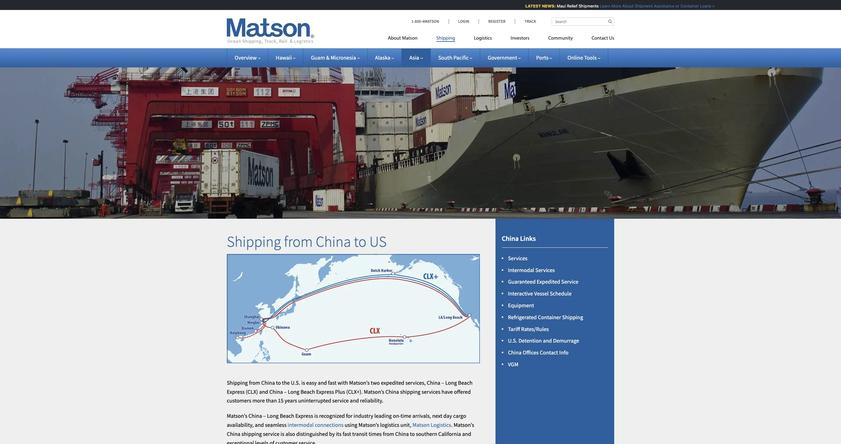 Task type: vqa. For each thing, say whether or not it's contained in the screenshot.
the TX
no



Task type: describe. For each thing, give the bounding box(es) containing it.
container inside the china links section
[[538, 314, 561, 321]]

u.s. detention and demurrage
[[508, 338, 579, 345]]

.
[[451, 422, 453, 429]]

from inside . matson's china shipping service is also distinguished by its fast transit times from china to southern california and exceptional levels of customer service.
[[383, 431, 394, 438]]

government
[[488, 54, 517, 61]]

guaranteed
[[508, 279, 536, 286]]

china links section
[[488, 219, 622, 445]]

refrigerated
[[508, 314, 537, 321]]

contact inside the china links section
[[540, 349, 558, 357]]

south
[[438, 54, 452, 61]]

asia link
[[409, 54, 423, 61]]

login link
[[449, 19, 479, 24]]

online
[[568, 54, 583, 61]]

time
[[401, 413, 411, 420]]

overview
[[235, 54, 257, 61]]

for
[[346, 413, 353, 420]]

easy
[[306, 380, 317, 387]]

more
[[607, 3, 617, 8]]

vessel
[[534, 290, 549, 298]]

tariff rates/rules
[[508, 326, 549, 333]]

shipping inside shipping from china to the u.s. is easy and fast with matson's two expedited services, china – long beach express (clx) and china – long beach express plus (clx+). matson's china shipping services have offered customers more than 15 years uninterrupted service and reliability.
[[400, 389, 421, 396]]

fast inside shipping from china to the u.s. is easy and fast with matson's two expedited services, china – long beach express (clx) and china – long beach express plus (clx+). matson's china shipping services have offered customers more than 15 years uninterrupted service and reliability.
[[328, 380, 337, 387]]

guaranteed expedited service
[[508, 279, 579, 286]]

blue matson logo with ocean, shipping, truck, rail and logistics written beneath it. image
[[227, 18, 314, 44]]

services link
[[508, 255, 528, 262]]

shipping for shipping from china to us
[[227, 233, 281, 251]]

leading
[[374, 413, 392, 420]]

assistance
[[649, 3, 670, 8]]

us
[[370, 233, 387, 251]]

schedule
[[550, 290, 572, 298]]

latest news: maui relief shipments learn more about shipment assistance or container loans >
[[521, 3, 710, 8]]

contact inside top menu navigation
[[592, 36, 608, 41]]

using
[[345, 422, 357, 429]]

1 horizontal spatial services
[[535, 267, 555, 274]]

service inside . matson's china shipping service is also distinguished by its fast transit times from china to southern california and exceptional levels of customer service.
[[263, 431, 280, 438]]

from for the
[[249, 380, 260, 387]]

matson inside about matson link
[[402, 36, 418, 41]]

okinawa image
[[237, 292, 307, 362]]

equipment link
[[508, 302, 534, 309]]

track link
[[515, 19, 536, 24]]

asia
[[409, 54, 419, 61]]

connections
[[315, 422, 344, 429]]

hawaii link
[[276, 54, 296, 61]]

vgm link
[[508, 361, 519, 368]]

by
[[329, 431, 335, 438]]

customers
[[227, 398, 251, 405]]

1-
[[411, 19, 415, 24]]

1 vertical spatial beach
[[301, 389, 315, 396]]

1 horizontal spatial container
[[676, 3, 694, 8]]

hawaii
[[276, 54, 292, 61]]

south pacific link
[[438, 54, 473, 61]]

– inside matson's china – long beach express is recognized for industry leading on-time arrivals, next day cargo availability, and seamless
[[263, 413, 266, 420]]

shangai image
[[225, 283, 296, 353]]

alaska
[[375, 54, 390, 61]]

customer
[[275, 440, 298, 445]]

equipment
[[508, 302, 534, 309]]

shipping inside . matson's china shipping service is also distinguished by its fast transit times from china to southern california and exceptional levels of customer service.
[[242, 431, 262, 438]]

next
[[432, 413, 442, 420]]

distinguished
[[296, 431, 328, 438]]

matson's up "(clx+)."
[[349, 380, 370, 387]]

interactive vessel schedule link
[[508, 290, 572, 298]]

tariff
[[508, 326, 520, 333]]

community
[[548, 36, 573, 41]]

investors
[[511, 36, 530, 41]]

learn more about shipment assistance or container loans > link
[[595, 3, 710, 8]]

loans
[[695, 3, 707, 8]]

contact us
[[592, 36, 614, 41]]

relief
[[562, 3, 573, 8]]

u.s. inside shipping from china to the u.s. is easy and fast with matson's two expedited services, china – long beach express (clx) and china – long beach express plus (clx+). matson's china shipping services have offered customers more than 15 years uninterrupted service and reliability.
[[291, 380, 300, 387]]

also
[[286, 431, 295, 438]]

the
[[282, 380, 290, 387]]

rates/rules
[[521, 326, 549, 333]]

register link
[[479, 19, 515, 24]]

california
[[438, 431, 461, 438]]

>
[[708, 3, 710, 8]]

2 horizontal spatial –
[[442, 380, 444, 387]]

is inside . matson's china shipping service is also distinguished by its fast transit times from china to southern california and exceptional levels of customer service.
[[281, 431, 284, 438]]

. matson's china shipping service is also distinguished by its fast transit times from china to southern california and exceptional levels of customer service.
[[227, 422, 474, 445]]

dutch harbor image
[[357, 238, 428, 308]]

china inside matson's china – long beach express is recognized for industry leading on-time arrivals, next day cargo availability, and seamless
[[249, 413, 262, 420]]

service inside shipping from china to the u.s. is easy and fast with matson's two expedited services, china – long beach express (clx) and china – long beach express plus (clx+). matson's china shipping services have offered customers more than 15 years uninterrupted service and reliability.
[[332, 398, 349, 405]]

of
[[270, 440, 274, 445]]

two
[[371, 380, 380, 387]]

15
[[278, 398, 284, 405]]

have
[[442, 389, 453, 396]]

shipping for shipping
[[436, 36, 455, 41]]

interactive
[[508, 290, 533, 298]]

(clx+).
[[346, 389, 363, 396]]

shipments
[[574, 3, 594, 8]]

about matson link
[[388, 33, 427, 46]]

china links
[[502, 234, 536, 243]]

intermodal services link
[[508, 267, 555, 274]]

learn
[[595, 3, 606, 8]]



Task type: locate. For each thing, give the bounding box(es) containing it.
about right more
[[618, 3, 629, 8]]

beach up 'offered'
[[458, 380, 473, 387]]

matson's down two
[[364, 389, 384, 396]]

levels
[[255, 440, 269, 445]]

1 vertical spatial is
[[314, 413, 318, 420]]

news:
[[537, 3, 551, 8]]

and right easy
[[318, 380, 327, 387]]

cargo
[[453, 413, 466, 420]]

more
[[252, 398, 265, 405]]

logistics down next
[[431, 422, 451, 429]]

is
[[301, 380, 305, 387], [314, 413, 318, 420], [281, 431, 284, 438]]

service.
[[299, 440, 317, 445]]

industry
[[354, 413, 373, 420]]

is up intermodal connections 'link'
[[314, 413, 318, 420]]

1 horizontal spatial –
[[284, 389, 287, 396]]

to
[[354, 233, 367, 251], [276, 380, 281, 387], [410, 431, 415, 438]]

ports
[[536, 54, 549, 61]]

contact us link
[[582, 33, 614, 46]]

from
[[284, 233, 313, 251], [249, 380, 260, 387], [383, 431, 394, 438]]

2 horizontal spatial long
[[445, 380, 457, 387]]

is inside matson's china – long beach express is recognized for industry leading on-time arrivals, next day cargo availability, and seamless
[[314, 413, 318, 420]]

matson down 1-
[[402, 36, 418, 41]]

from for us
[[284, 233, 313, 251]]

investors link
[[501, 33, 539, 46]]

(clx)
[[246, 389, 258, 396]]

login
[[458, 19, 469, 24]]

2 vertical spatial to
[[410, 431, 415, 438]]

services
[[508, 255, 528, 262], [535, 267, 555, 274]]

0 vertical spatial to
[[354, 233, 367, 251]]

from inside shipping from china to the u.s. is easy and fast with matson's two expedited services, china – long beach express (clx) and china – long beach express plus (clx+). matson's china shipping services have offered customers more than 15 years uninterrupted service and reliability.
[[249, 380, 260, 387]]

0 vertical spatial shipping
[[400, 389, 421, 396]]

interactive vessel schedule
[[508, 290, 572, 298]]

contact
[[592, 36, 608, 41], [540, 349, 558, 357]]

4matson
[[422, 19, 439, 24]]

matson's inside matson's china – long beach express is recognized for industry leading on-time arrivals, next day cargo availability, and seamless
[[227, 413, 247, 420]]

fast inside . matson's china shipping service is also distinguished by its fast transit times from china to southern california and exceptional levels of customer service.
[[343, 431, 351, 438]]

0 horizontal spatial to
[[276, 380, 281, 387]]

0 horizontal spatial service
[[263, 431, 280, 438]]

0 horizontal spatial fast
[[328, 380, 337, 387]]

service up the of
[[263, 431, 280, 438]]

express up customers
[[227, 389, 245, 396]]

2 vertical spatial –
[[263, 413, 266, 420]]

1 horizontal spatial is
[[301, 380, 305, 387]]

0 horizontal spatial logistics
[[431, 422, 451, 429]]

1 horizontal spatial contact
[[592, 36, 608, 41]]

u.s. right the
[[291, 380, 300, 387]]

plus
[[335, 389, 345, 396]]

1 horizontal spatial from
[[284, 233, 313, 251]]

vgm
[[508, 361, 519, 368]]

1 vertical spatial from
[[249, 380, 260, 387]]

shipping from china to the u.s. is easy and fast with matson's two expedited services, china – long beach express (clx) and china – long beach express plus (clx+). matson's china shipping services have offered customers more than 15 years uninterrupted service and reliability.
[[227, 380, 473, 405]]

its
[[336, 431, 342, 438]]

0 horizontal spatial beach
[[280, 413, 294, 420]]

shipping inside top menu navigation
[[436, 36, 455, 41]]

and down "(clx+)."
[[350, 398, 359, 405]]

china– long beach express image
[[227, 254, 480, 364]]

services,
[[406, 380, 426, 387]]

1 horizontal spatial to
[[354, 233, 367, 251]]

and up china offices contact info link
[[543, 338, 552, 345]]

about inside top menu navigation
[[388, 36, 401, 41]]

contact left the us
[[592, 36, 608, 41]]

1 vertical spatial service
[[263, 431, 280, 438]]

matson's china – long beach express is recognized for industry leading on-time arrivals, next day cargo availability, and seamless
[[227, 413, 466, 429]]

unit,
[[401, 422, 411, 429]]

long up have
[[445, 380, 457, 387]]

2 horizontal spatial from
[[383, 431, 394, 438]]

search image
[[608, 19, 612, 23]]

latest
[[521, 3, 536, 8]]

fast
[[328, 380, 337, 387], [343, 431, 351, 438]]

long up 'years'
[[288, 389, 299, 396]]

xiamen image
[[219, 296, 290, 366], [203, 302, 273, 372]]

matson's inside . matson's china shipping service is also distinguished by its fast transit times from china to southern california and exceptional levels of customer service.
[[454, 422, 474, 429]]

– up have
[[442, 380, 444, 387]]

availability,
[[227, 422, 254, 429]]

express up uninterrupted
[[316, 389, 334, 396]]

1 horizontal spatial logistics
[[474, 36, 492, 41]]

0 horizontal spatial about
[[388, 36, 401, 41]]

demurrage
[[553, 338, 579, 345]]

long up seamless on the bottom of the page
[[267, 413, 279, 420]]

with
[[338, 380, 348, 387]]

0 vertical spatial from
[[284, 233, 313, 251]]

1 vertical spatial to
[[276, 380, 281, 387]]

recognized
[[319, 413, 345, 420]]

top menu navigation
[[388, 33, 614, 46]]

about up alaska link on the top left of page
[[388, 36, 401, 41]]

1 vertical spatial logistics
[[431, 422, 451, 429]]

container up the rates/rules
[[538, 314, 561, 321]]

0 vertical spatial u.s.
[[508, 338, 517, 345]]

logistics
[[474, 36, 492, 41], [431, 422, 451, 429]]

1 horizontal spatial long
[[288, 389, 299, 396]]

guam image
[[271, 314, 341, 384]]

tariff rates/rules link
[[508, 326, 549, 333]]

pacific
[[454, 54, 469, 61]]

and up 'more'
[[259, 389, 268, 396]]

1 vertical spatial about
[[388, 36, 401, 41]]

long beach image
[[436, 279, 506, 350]]

– up seamless on the bottom of the page
[[263, 413, 266, 420]]

1 vertical spatial long
[[288, 389, 299, 396]]

to down unit,
[[410, 431, 415, 438]]

shipping for shipping from china to the u.s. is easy and fast with matson's two expedited services, china – long beach express (clx) and china – long beach express plus (clx+). matson's china shipping services have offered customers more than 15 years uninterrupted service and reliability.
[[227, 380, 248, 387]]

2 horizontal spatial beach
[[458, 380, 473, 387]]

0 vertical spatial –
[[442, 380, 444, 387]]

to left the
[[276, 380, 281, 387]]

shipping inside the china links section
[[562, 314, 583, 321]]

is left easy
[[301, 380, 305, 387]]

1 horizontal spatial express
[[295, 413, 313, 420]]

0 horizontal spatial container
[[538, 314, 561, 321]]

0 horizontal spatial services
[[508, 255, 528, 262]]

2 vertical spatial long
[[267, 413, 279, 420]]

fast left with
[[328, 380, 337, 387]]

2 vertical spatial from
[[383, 431, 394, 438]]

1 horizontal spatial about
[[618, 3, 629, 8]]

to inside shipping from china to the u.s. is easy and fast with matson's two expedited services, china – long beach express (clx) and china – long beach express plus (clx+). matson's china shipping services have offered customers more than 15 years uninterrupted service and reliability.
[[276, 380, 281, 387]]

offices
[[523, 349, 539, 357]]

1 horizontal spatial fast
[[343, 431, 351, 438]]

800-
[[415, 19, 422, 24]]

links
[[520, 234, 536, 243]]

expedited
[[537, 279, 560, 286]]

express up intermodal
[[295, 413, 313, 420]]

u.s. inside the china links section
[[508, 338, 517, 345]]

tools
[[584, 54, 597, 61]]

reliability.
[[360, 398, 383, 405]]

refrigerated container shipping
[[508, 314, 583, 321]]

1 vertical spatial u.s.
[[291, 380, 300, 387]]

seamless
[[265, 422, 287, 429]]

0 horizontal spatial is
[[281, 431, 284, 438]]

day
[[444, 413, 452, 420]]

1 vertical spatial container
[[538, 314, 561, 321]]

1 vertical spatial services
[[535, 267, 555, 274]]

info
[[559, 349, 569, 357]]

0 horizontal spatial long
[[267, 413, 279, 420]]

0 vertical spatial container
[[676, 3, 694, 8]]

– down the
[[284, 389, 287, 396]]

online tools
[[568, 54, 597, 61]]

is for express
[[314, 413, 318, 420]]

beach inside matson's china – long beach express is recognized for industry leading on-time arrivals, next day cargo availability, and seamless
[[280, 413, 294, 420]]

0 vertical spatial beach
[[458, 380, 473, 387]]

southern
[[416, 431, 437, 438]]

1 vertical spatial fast
[[343, 431, 351, 438]]

0 vertical spatial matson
[[402, 36, 418, 41]]

shipping inside shipping from china to the u.s. is easy and fast with matson's two expedited services, china – long beach express (clx) and china – long beach express plus (clx+). matson's china shipping services have offered customers more than 15 years uninterrupted service and reliability.
[[227, 380, 248, 387]]

container right or
[[676, 3, 694, 8]]

0 horizontal spatial u.s.
[[291, 380, 300, 387]]

services
[[422, 389, 441, 396]]

honolulu image
[[369, 301, 439, 371]]

intermodal
[[508, 267, 534, 274]]

u.s.
[[508, 338, 517, 345], [291, 380, 300, 387]]

online tools link
[[568, 54, 601, 61]]

0 horizontal spatial express
[[227, 389, 245, 396]]

0 vertical spatial fast
[[328, 380, 337, 387]]

us
[[609, 36, 614, 41]]

to for us
[[354, 233, 367, 251]]

1 vertical spatial –
[[284, 389, 287, 396]]

than
[[266, 398, 277, 405]]

alaska link
[[375, 54, 394, 61]]

matson's down industry
[[359, 422, 379, 429]]

matson containership manulani at terminal preparing to ship from china. image
[[0, 57, 841, 219]]

u.s. detention and demurrage link
[[508, 338, 579, 345]]

0 horizontal spatial shipping
[[242, 431, 262, 438]]

years
[[285, 398, 297, 405]]

0 vertical spatial about
[[618, 3, 629, 8]]

1 vertical spatial contact
[[540, 349, 558, 357]]

0 vertical spatial logistics
[[474, 36, 492, 41]]

refrigerated container shipping link
[[508, 314, 583, 321]]

guam & micronesia link
[[311, 54, 360, 61]]

to inside . matson's china shipping service is also distinguished by its fast transit times from china to southern california and exceptional levels of customer service.
[[410, 431, 415, 438]]

None search field
[[552, 17, 614, 26]]

to left us
[[354, 233, 367, 251]]

long inside matson's china – long beach express is recognized for industry leading on-time arrivals, next day cargo availability, and seamless
[[267, 413, 279, 420]]

2 horizontal spatial express
[[316, 389, 334, 396]]

1 vertical spatial matson
[[413, 422, 430, 429]]

0 vertical spatial service
[[332, 398, 349, 405]]

2 horizontal spatial to
[[410, 431, 415, 438]]

track
[[525, 19, 536, 24]]

to for the
[[276, 380, 281, 387]]

shipping down the 'services,' in the bottom of the page
[[400, 389, 421, 396]]

–
[[442, 380, 444, 387], [284, 389, 287, 396], [263, 413, 266, 420]]

government link
[[488, 54, 521, 61]]

china offices contact info link
[[508, 349, 569, 357]]

contact down u.s. detention and demurrage link
[[540, 349, 558, 357]]

0 vertical spatial services
[[508, 255, 528, 262]]

shipping up levels
[[242, 431, 262, 438]]

china offices contact info
[[508, 349, 569, 357]]

0 vertical spatial is
[[301, 380, 305, 387]]

logistics link
[[465, 33, 501, 46]]

0 horizontal spatial contact
[[540, 349, 558, 357]]

and left seamless on the bottom of the page
[[255, 422, 264, 429]]

beach down easy
[[301, 389, 315, 396]]

matson down arrivals,
[[413, 422, 430, 429]]

exceptional
[[227, 440, 254, 445]]

2 vertical spatial is
[[281, 431, 284, 438]]

on-
[[393, 413, 401, 420]]

is for u.s.
[[301, 380, 305, 387]]

2 vertical spatial beach
[[280, 413, 294, 420]]

long
[[445, 380, 457, 387], [288, 389, 299, 396], [267, 413, 279, 420]]

express inside matson's china – long beach express is recognized for industry leading on-time arrivals, next day cargo availability, and seamless
[[295, 413, 313, 420]]

and inside matson's china – long beach express is recognized for industry leading on-time arrivals, next day cargo availability, and seamless
[[255, 422, 264, 429]]

intermodal connections link
[[288, 422, 344, 429]]

1 horizontal spatial u.s.
[[508, 338, 517, 345]]

ningbo image
[[226, 289, 296, 359]]

1 horizontal spatial shipping
[[400, 389, 421, 396]]

2 horizontal spatial is
[[314, 413, 318, 420]]

logistics down register link
[[474, 36, 492, 41]]

ports link
[[536, 54, 552, 61]]

u.s. down tariff
[[508, 338, 517, 345]]

matson logistics link
[[413, 422, 451, 429]]

0 horizontal spatial –
[[263, 413, 266, 420]]

1-800-4matson link
[[411, 19, 449, 24]]

beach up seamless on the bottom of the page
[[280, 413, 294, 420]]

1 vertical spatial shipping
[[242, 431, 262, 438]]

matson's down cargo
[[454, 422, 474, 429]]

and right 'california'
[[462, 431, 471, 438]]

service down plus
[[332, 398, 349, 405]]

is left the also
[[281, 431, 284, 438]]

services up guaranteed expedited service
[[535, 267, 555, 274]]

0 horizontal spatial from
[[249, 380, 260, 387]]

service
[[561, 279, 579, 286]]

1 horizontal spatial beach
[[301, 389, 315, 396]]

uninterrupted
[[298, 398, 331, 405]]

intermodal services
[[508, 267, 555, 274]]

fast right the "its"
[[343, 431, 351, 438]]

1 horizontal spatial service
[[332, 398, 349, 405]]

logistics inside top menu navigation
[[474, 36, 492, 41]]

0 vertical spatial contact
[[592, 36, 608, 41]]

0 vertical spatial long
[[445, 380, 457, 387]]

services up intermodal
[[508, 255, 528, 262]]

is inside shipping from china to the u.s. is easy and fast with matson's two expedited services, china – long beach express (clx) and china – long beach express plus (clx+). matson's china shipping services have offered customers more than 15 years uninterrupted service and reliability.
[[301, 380, 305, 387]]

and inside . matson's china shipping service is also distinguished by its fast transit times from china to southern california and exceptional levels of customer service.
[[462, 431, 471, 438]]

Search search field
[[552, 17, 614, 26]]

matson's up the availability,
[[227, 413, 247, 420]]

intermodal
[[288, 422, 314, 429]]

and inside the china links section
[[543, 338, 552, 345]]



